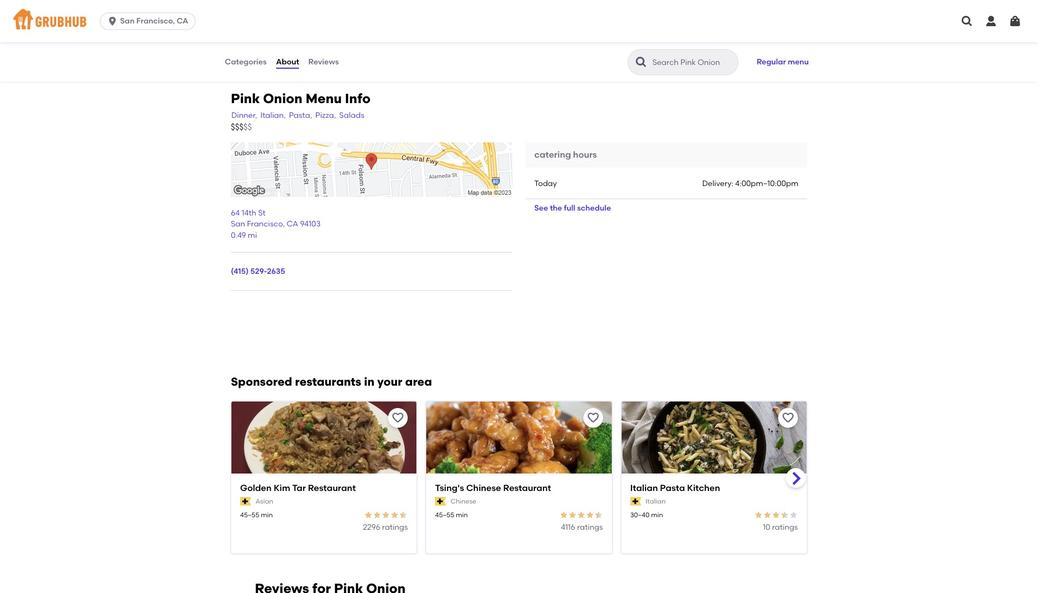 Task type: vqa. For each thing, say whether or not it's contained in the screenshot.
87's delivery
no



Task type: describe. For each thing, give the bounding box(es) containing it.
italian pasta kitchen logo image
[[622, 402, 807, 494]]

1 horizontal spatial svg image
[[961, 15, 974, 28]]

golden kim tar restaurant
[[240, 483, 356, 494]]

64
[[231, 209, 240, 218]]

ratings for italian pasta kitchen
[[773, 523, 798, 533]]

menu
[[306, 90, 342, 106]]

restaurant inside "link"
[[308, 483, 356, 494]]

san inside button
[[120, 16, 135, 26]]

save this restaurant button for golden kim tar restaurant
[[389, 409, 408, 428]]

mi
[[248, 231, 257, 240]]

$$$
[[231, 122, 244, 132]]

pink onion menu info
[[231, 90, 371, 106]]

min for golden
[[261, 512, 273, 519]]

salads
[[339, 111, 365, 120]]

menu
[[788, 57, 809, 67]]

see the full schedule button
[[526, 199, 620, 219]]

regular menu
[[757, 57, 809, 67]]

14th
[[242, 209, 256, 218]]

pasta,
[[289, 111, 312, 120]]

dinner, button
[[231, 110, 258, 122]]

30–40
[[631, 512, 650, 519]]

info
[[345, 90, 371, 106]]

categories button
[[224, 43, 267, 82]]

today
[[535, 179, 557, 189]]

45–55 for golden
[[240, 512, 259, 519]]

subscription pass image for italian
[[631, 498, 642, 506]]

tar
[[292, 483, 306, 494]]

kim
[[274, 483, 290, 494]]

asian
[[256, 498, 273, 505]]

area
[[405, 375, 432, 389]]

pink
[[231, 90, 260, 106]]

francisco,
[[136, 16, 175, 26]]

1 vertical spatial chinese
[[451, 498, 477, 505]]

30–40 min
[[631, 512, 663, 519]]

1 svg image from the left
[[985, 15, 998, 28]]

delivery: 4:00pm–10:00pm
[[703, 179, 799, 189]]

italian, button
[[260, 110, 286, 122]]

salads button
[[339, 110, 365, 122]]

2296
[[363, 523, 381, 533]]

kitchen
[[688, 483, 721, 494]]

delivery:
[[703, 179, 734, 189]]

dinner,
[[232, 111, 257, 120]]

svg image inside san francisco, ca button
[[107, 16, 118, 27]]

italian for italian pasta kitchen
[[631, 483, 658, 494]]

tsing's chinese restaurant
[[435, 483, 551, 494]]

san francisco, ca
[[120, 16, 188, 26]]

10
[[763, 523, 771, 533]]

pizza, button
[[315, 110, 337, 122]]

your
[[378, 375, 403, 389]]

Search Pink Onion search field
[[652, 57, 735, 68]]

chinese inside "tsing's chinese restaurant" link
[[467, 483, 502, 494]]

94103
[[300, 220, 321, 229]]

onion
[[263, 90, 303, 106]]

italian pasta kitchen link
[[631, 483, 798, 495]]

,
[[283, 220, 285, 229]]

san francisco, ca button
[[100, 13, 200, 30]]

about
[[276, 57, 299, 67]]

search icon image
[[635, 56, 649, 69]]

save this restaurant image for italian pasta kitchen
[[782, 412, 795, 425]]

save this restaurant image for golden kim tar restaurant
[[392, 412, 405, 425]]

4:00pm–10:00pm
[[736, 179, 799, 189]]

2635
[[267, 267, 285, 276]]

pasta
[[660, 483, 686, 494]]

st
[[258, 209, 266, 218]]

4116 ratings
[[561, 523, 603, 533]]

regular
[[757, 57, 787, 67]]



Task type: locate. For each thing, give the bounding box(es) containing it.
about button
[[276, 43, 300, 82]]

subscription pass image
[[435, 498, 447, 506]]

$$$$$
[[231, 122, 252, 132]]

2 svg image from the left
[[1009, 15, 1022, 28]]

1 45–55 min from the left
[[240, 512, 273, 519]]

2 horizontal spatial save this restaurant image
[[782, 412, 795, 425]]

see
[[535, 204, 549, 213]]

1 horizontal spatial 45–55 min
[[435, 512, 468, 519]]

1 subscription pass image from the left
[[240, 498, 251, 506]]

1 horizontal spatial save this restaurant image
[[587, 412, 600, 425]]

chinese down tsing's
[[451, 498, 477, 505]]

sponsored
[[231, 375, 292, 389]]

0 vertical spatial san
[[120, 16, 135, 26]]

ca inside button
[[177, 16, 188, 26]]

svg image
[[961, 15, 974, 28], [107, 16, 118, 27]]

2 subscription pass image from the left
[[631, 498, 642, 506]]

dinner, italian, pasta, pizza, salads
[[232, 111, 365, 120]]

0 horizontal spatial save this restaurant image
[[392, 412, 405, 425]]

catering hours
[[535, 150, 597, 160]]

schedule
[[578, 204, 611, 213]]

0 vertical spatial chinese
[[467, 483, 502, 494]]

hours
[[574, 150, 597, 160]]

subscription pass image for golden
[[240, 498, 251, 506]]

1 horizontal spatial ca
[[287, 220, 298, 229]]

2 horizontal spatial save this restaurant button
[[779, 409, 798, 428]]

ratings for golden kim tar restaurant
[[382, 523, 408, 533]]

10 ratings
[[763, 523, 798, 533]]

0 horizontal spatial svg image
[[985, 15, 998, 28]]

italian
[[631, 483, 658, 494], [646, 498, 666, 505]]

san inside "64 14th st san francisco , ca 94103 0.49 mi"
[[231, 220, 245, 229]]

save this restaurant image for tsing's chinese restaurant
[[587, 412, 600, 425]]

save this restaurant image
[[392, 412, 405, 425], [587, 412, 600, 425], [782, 412, 795, 425]]

2 45–55 from the left
[[435, 512, 455, 519]]

45–55 min for tsing's
[[435, 512, 468, 519]]

64 14th st san francisco , ca 94103 0.49 mi
[[231, 209, 321, 240]]

ca right francisco,
[[177, 16, 188, 26]]

2 restaurant from the left
[[504, 483, 551, 494]]

(415) 529-2635 button
[[231, 266, 285, 277]]

1 horizontal spatial subscription pass image
[[631, 498, 642, 506]]

save this restaurant button for italian pasta kitchen
[[779, 409, 798, 428]]

0 horizontal spatial svg image
[[107, 16, 118, 27]]

0 vertical spatial italian
[[631, 483, 658, 494]]

save this restaurant button for tsing's chinese restaurant
[[584, 409, 603, 428]]

in
[[364, 375, 375, 389]]

save this restaurant button
[[389, 409, 408, 428], [584, 409, 603, 428], [779, 409, 798, 428]]

the
[[550, 204, 563, 213]]

restaurants
[[295, 375, 362, 389]]

ca right , at the left of the page
[[287, 220, 298, 229]]

0 horizontal spatial save this restaurant button
[[389, 409, 408, 428]]

1 min from the left
[[261, 512, 273, 519]]

(415) 529-2635
[[231, 267, 285, 276]]

2 horizontal spatial ratings
[[773, 523, 798, 533]]

categories
[[225, 57, 267, 67]]

ratings
[[382, 523, 408, 533], [578, 523, 603, 533], [773, 523, 798, 533]]

golden kim tar restaurant logo image
[[232, 402, 417, 494]]

subscription pass image up 30–40
[[631, 498, 642, 506]]

0 horizontal spatial 45–55
[[240, 512, 259, 519]]

1 45–55 from the left
[[240, 512, 259, 519]]

san left francisco,
[[120, 16, 135, 26]]

45–55 min down subscription pass image
[[435, 512, 468, 519]]

1 save this restaurant button from the left
[[389, 409, 408, 428]]

tsing's chinese restaurant link
[[435, 483, 603, 495]]

3 save this restaurant button from the left
[[779, 409, 798, 428]]

ratings right 10
[[773, 523, 798, 533]]

regular menu button
[[752, 50, 814, 74]]

45–55 for tsing's
[[435, 512, 455, 519]]

min for tsing's
[[456, 512, 468, 519]]

san up 0.49
[[231, 220, 245, 229]]

0 horizontal spatial ca
[[177, 16, 188, 26]]

1 ratings from the left
[[382, 523, 408, 533]]

italian for italian
[[646, 498, 666, 505]]

min down tsing's
[[456, 512, 468, 519]]

golden kim tar restaurant link
[[240, 483, 408, 495]]

0 vertical spatial ca
[[177, 16, 188, 26]]

0 horizontal spatial restaurant
[[308, 483, 356, 494]]

min for italian
[[652, 512, 663, 519]]

0 horizontal spatial 45–55 min
[[240, 512, 273, 519]]

chinese right tsing's
[[467, 483, 502, 494]]

2 horizontal spatial min
[[652, 512, 663, 519]]

svg image
[[985, 15, 998, 28], [1009, 15, 1022, 28]]

45–55 down asian
[[240, 512, 259, 519]]

see the full schedule
[[535, 204, 611, 213]]

1 horizontal spatial 45–55
[[435, 512, 455, 519]]

1 horizontal spatial svg image
[[1009, 15, 1022, 28]]

0 horizontal spatial min
[[261, 512, 273, 519]]

san
[[120, 16, 135, 26], [231, 220, 245, 229]]

0.49
[[231, 231, 246, 240]]

45–55 min for golden
[[240, 512, 273, 519]]

1 horizontal spatial save this restaurant button
[[584, 409, 603, 428]]

star icon image
[[364, 511, 373, 520], [373, 511, 382, 520], [382, 511, 391, 520], [391, 511, 399, 520], [399, 511, 408, 520], [399, 511, 408, 520], [560, 511, 568, 520], [568, 511, 577, 520], [577, 511, 586, 520], [586, 511, 595, 520], [595, 511, 603, 520], [595, 511, 603, 520], [755, 511, 764, 520], [764, 511, 772, 520], [772, 511, 781, 520], [781, 511, 790, 520], [781, 511, 790, 520], [790, 511, 798, 520]]

ca
[[177, 16, 188, 26], [287, 220, 298, 229]]

2 save this restaurant image from the left
[[587, 412, 600, 425]]

italian pasta kitchen
[[631, 483, 721, 494]]

45–55
[[240, 512, 259, 519], [435, 512, 455, 519]]

0 horizontal spatial san
[[120, 16, 135, 26]]

min down asian
[[261, 512, 273, 519]]

45–55 min
[[240, 512, 273, 519], [435, 512, 468, 519]]

3 save this restaurant image from the left
[[782, 412, 795, 425]]

0 horizontal spatial ratings
[[382, 523, 408, 533]]

45–55 min down asian
[[240, 512, 273, 519]]

tsing's
[[435, 483, 464, 494]]

min
[[261, 512, 273, 519], [456, 512, 468, 519], [652, 512, 663, 519]]

1 horizontal spatial san
[[231, 220, 245, 229]]

1 horizontal spatial min
[[456, 512, 468, 519]]

ca inside "64 14th st san francisco , ca 94103 0.49 mi"
[[287, 220, 298, 229]]

min right 30–40
[[652, 512, 663, 519]]

4116
[[561, 523, 576, 533]]

(415)
[[231, 267, 249, 276]]

2 45–55 min from the left
[[435, 512, 468, 519]]

ratings right the 4116
[[578, 523, 603, 533]]

main navigation navigation
[[0, 0, 1039, 43]]

italian,
[[261, 111, 286, 120]]

pasta, button
[[289, 110, 313, 122]]

ratings right 2296
[[382, 523, 408, 533]]

1 vertical spatial ca
[[287, 220, 298, 229]]

1 restaurant from the left
[[308, 483, 356, 494]]

1 vertical spatial san
[[231, 220, 245, 229]]

pizza,
[[316, 111, 336, 120]]

golden
[[240, 483, 272, 494]]

1 save this restaurant image from the left
[[392, 412, 405, 425]]

reviews
[[309, 57, 339, 67]]

subscription pass image down golden
[[240, 498, 251, 506]]

3 min from the left
[[652, 512, 663, 519]]

1 vertical spatial italian
[[646, 498, 666, 505]]

529-
[[251, 267, 267, 276]]

2296 ratings
[[363, 523, 408, 533]]

1 horizontal spatial restaurant
[[504, 483, 551, 494]]

1 horizontal spatial ratings
[[578, 523, 603, 533]]

3 ratings from the left
[[773, 523, 798, 533]]

francisco
[[247, 220, 283, 229]]

sponsored restaurants in your area
[[231, 375, 432, 389]]

chinese
[[467, 483, 502, 494], [451, 498, 477, 505]]

0 horizontal spatial subscription pass image
[[240, 498, 251, 506]]

restaurant
[[308, 483, 356, 494], [504, 483, 551, 494]]

reviews button
[[308, 43, 340, 82]]

ratings for tsing's chinese restaurant
[[578, 523, 603, 533]]

tsing's chinese restaurant logo image
[[427, 402, 612, 494]]

2 min from the left
[[456, 512, 468, 519]]

45–55 down subscription pass image
[[435, 512, 455, 519]]

subscription pass image
[[240, 498, 251, 506], [631, 498, 642, 506]]

2 ratings from the left
[[578, 523, 603, 533]]

catering
[[535, 150, 571, 160]]

2 save this restaurant button from the left
[[584, 409, 603, 428]]

full
[[564, 204, 576, 213]]



